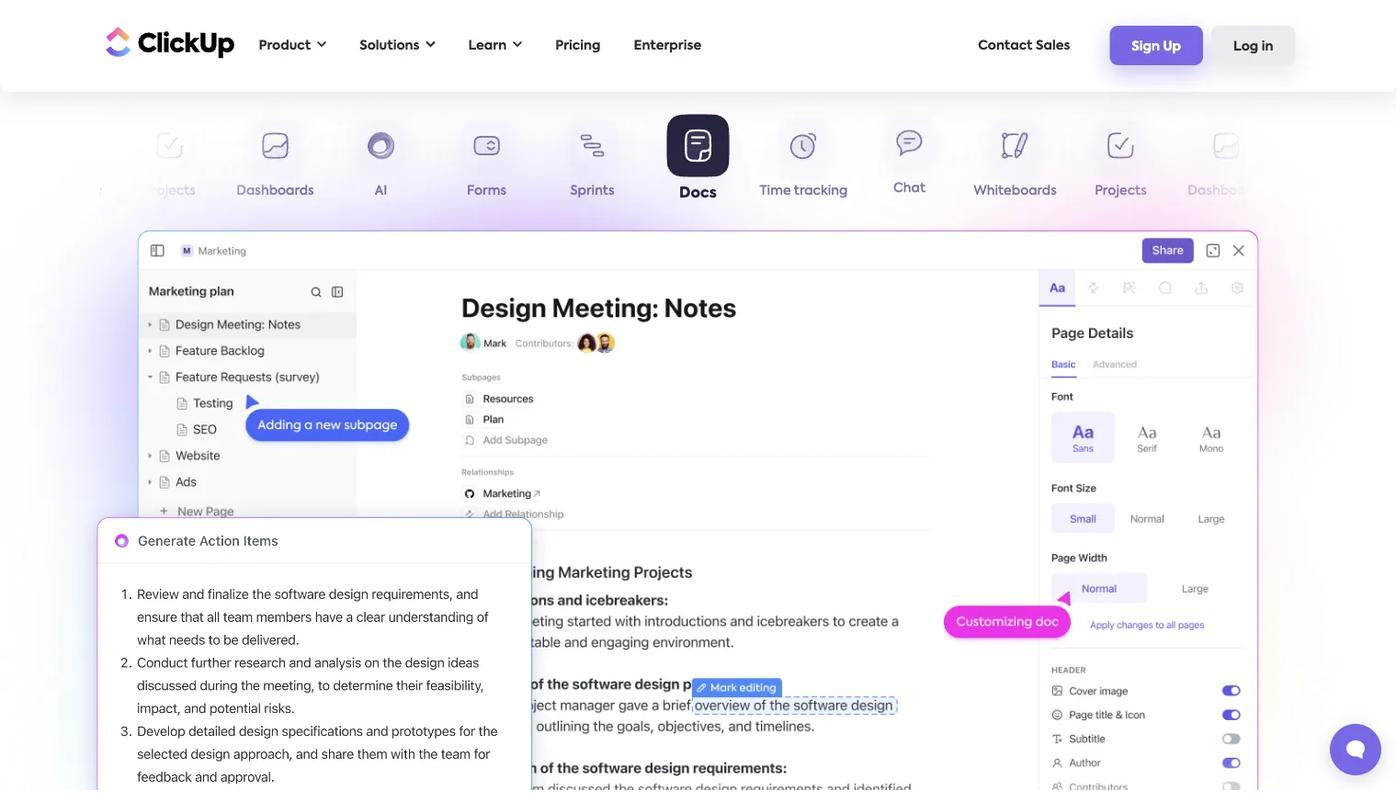 Task type: describe. For each thing, give the bounding box(es) containing it.
enterprise link
[[625, 27, 711, 64]]

time
[[760, 185, 791, 198]]

forms
[[467, 185, 507, 198]]

log in link
[[1212, 26, 1296, 65]]

dashboards for second dashboards button from right
[[237, 185, 314, 198]]

chat button
[[857, 120, 963, 205]]

in
[[1262, 40, 1274, 53]]

ai button
[[328, 120, 434, 205]]

solutions button
[[350, 27, 445, 64]]

dashboards for second dashboards button from the left
[[1188, 185, 1266, 198]]

1 projects button from the left
[[117, 120, 222, 205]]

sales
[[1036, 39, 1070, 52]]

sign
[[1132, 40, 1160, 53]]

2 projects button from the left
[[1068, 120, 1174, 205]]

contact sales
[[978, 39, 1070, 52]]

enterprise
[[634, 39, 702, 52]]

product button
[[250, 27, 336, 64]]

sign up button
[[1110, 26, 1204, 65]]

up
[[1163, 40, 1181, 53]]

clickup image
[[101, 25, 235, 60]]

1 dashboards button from the left
[[222, 120, 328, 205]]



Task type: vqa. For each thing, say whether or not it's contained in the screenshot.
When in the the You're free to cancel at anytime! When you do, your current plan will last until the end of your billing cycle, unless you choose to downgrade immediately.
no



Task type: locate. For each thing, give the bounding box(es) containing it.
projects
[[144, 185, 196, 198], [1095, 185, 1147, 198]]

pricing
[[556, 39, 601, 52]]

1 whiteboards button from the left
[[11, 120, 117, 205]]

product
[[259, 39, 311, 52]]

1 horizontal spatial projects button
[[1068, 120, 1174, 205]]

learn
[[468, 39, 507, 52]]

2 projects from the left
[[1095, 185, 1147, 198]]

0 horizontal spatial whiteboards button
[[11, 120, 117, 205]]

log
[[1234, 40, 1259, 53]]

contact sales link
[[969, 27, 1080, 64]]

1 horizontal spatial projects
[[1095, 185, 1147, 198]]

log in
[[1234, 40, 1274, 53]]

projects button
[[117, 120, 222, 205], [1068, 120, 1174, 205]]

0 horizontal spatial dashboards button
[[222, 120, 328, 205]]

chat
[[894, 184, 926, 197]]

time tracking
[[760, 185, 848, 198]]

0 horizontal spatial projects button
[[117, 120, 222, 205]]

time tracking button
[[751, 120, 857, 205]]

2 dashboards from the left
[[1188, 185, 1266, 198]]

solutions
[[360, 39, 420, 52]]

1 horizontal spatial whiteboards
[[974, 185, 1057, 198]]

0 horizontal spatial projects
[[144, 185, 196, 198]]

2 dashboards button from the left
[[1174, 120, 1280, 205]]

2 whiteboards from the left
[[974, 185, 1057, 198]]

docs
[[680, 186, 717, 200]]

docs button
[[645, 114, 751, 205]]

1 dashboards from the left
[[237, 185, 314, 198]]

dashboards
[[237, 185, 314, 198], [1188, 185, 1266, 198]]

tracking
[[794, 185, 848, 198]]

1 projects from the left
[[144, 185, 196, 198]]

sprints button
[[540, 120, 645, 205]]

ai
[[375, 185, 387, 198]]

forms button
[[434, 120, 540, 205]]

dashboards button
[[222, 120, 328, 205], [1174, 120, 1280, 205]]

1 horizontal spatial dashboards button
[[1174, 120, 1280, 205]]

contact
[[978, 39, 1033, 52]]

whiteboards button
[[11, 120, 117, 205], [963, 120, 1068, 205]]

1 horizontal spatial dashboards
[[1188, 185, 1266, 198]]

2 whiteboards button from the left
[[963, 120, 1068, 205]]

pricing link
[[546, 27, 610, 64]]

1 whiteboards from the left
[[22, 185, 106, 198]]

0 horizontal spatial whiteboards
[[22, 185, 106, 198]]

learn button
[[459, 27, 532, 64]]

0 horizontal spatial dashboards
[[237, 185, 314, 198]]

whiteboards
[[22, 185, 106, 198], [974, 185, 1057, 198]]

sprints
[[570, 185, 615, 198]]

docs image
[[137, 231, 1259, 791], [73, 496, 556, 791]]

sign up
[[1132, 40, 1181, 53]]

1 horizontal spatial whiteboards button
[[963, 120, 1068, 205]]



